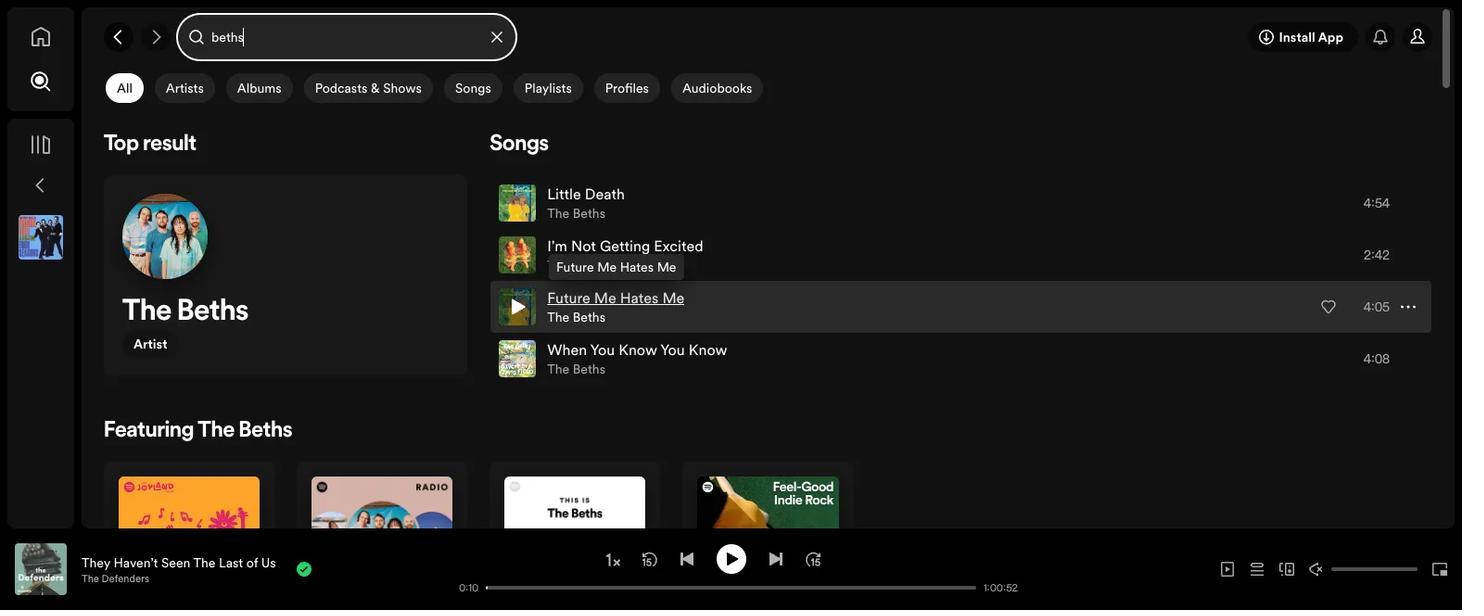 Task type: vqa. For each thing, say whether or not it's contained in the screenshot.
Hates to the bottom
yes



Task type: describe. For each thing, give the bounding box(es) containing it.
play future me hates me by the beths image
[[507, 296, 529, 318]]

podcasts & shows link
[[302, 73, 442, 103]]

audiobooks link
[[670, 73, 773, 103]]

app
[[1319, 28, 1344, 46]]

i'm not getting excited the beths
[[548, 236, 704, 275]]

featuring the beths
[[104, 420, 292, 442]]

artist
[[134, 335, 167, 353]]

group inside main "element"
[[11, 208, 70, 267]]

go back image
[[111, 30, 126, 45]]

2 know from the left
[[689, 339, 728, 360]]

us
[[261, 553, 276, 572]]

go forward image
[[148, 30, 163, 45]]

future for future me hates me the beths
[[548, 288, 591, 308]]

haven't
[[114, 553, 158, 572]]

what's new image
[[1374, 30, 1389, 45]]

top result
[[104, 134, 197, 156]]

change speed image
[[603, 551, 622, 569]]

last
[[219, 553, 243, 572]]

now playing: they haven't seen the last of us by the defenders footer
[[15, 544, 442, 595]]

the inside the when you know you know the beths
[[548, 360, 570, 378]]

artists
[[166, 79, 204, 97]]

podcasts
[[315, 79, 368, 97]]

top
[[104, 134, 139, 156]]

clear search field image
[[490, 30, 505, 45]]

they haven't seen the last of us link
[[82, 553, 276, 572]]

Albums checkbox
[[226, 73, 293, 103]]

1 you from the left
[[590, 339, 615, 360]]

the inside i'm not getting excited the beths
[[548, 256, 570, 275]]

little death cell
[[499, 178, 633, 228]]

they
[[82, 553, 110, 572]]

seen
[[161, 553, 191, 572]]

1:00:52
[[984, 581, 1019, 595]]

hates for future me hates me
[[620, 258, 654, 276]]

player controls element
[[0, 544, 1021, 595]]

Podcasts & Shows checkbox
[[304, 73, 433, 103]]

Audiobooks checkbox
[[672, 73, 764, 103]]

play image
[[724, 551, 739, 566]]

featuring
[[104, 420, 194, 442]]

profiles
[[605, 79, 649, 97]]

2 you from the left
[[661, 339, 685, 360]]

main element
[[7, 7, 74, 529]]

songs for songs element
[[490, 134, 549, 156]]

skip forward 15 seconds image
[[806, 551, 820, 566]]

install app link
[[1249, 22, 1359, 52]]

future me hates me tooltip
[[557, 258, 677, 276]]

Profiles checkbox
[[594, 73, 660, 103]]

when you know you know cell
[[499, 334, 735, 384]]

i'm
[[548, 236, 568, 256]]

beths inside i'm not getting excited the beths
[[573, 256, 606, 275]]

future me hates me the beths
[[548, 288, 685, 327]]

artists link
[[153, 73, 224, 103]]

all
[[117, 79, 132, 97]]

the beths link inside top result "element"
[[122, 298, 249, 331]]

1 know from the left
[[619, 339, 657, 360]]

songs link
[[442, 73, 512, 103]]

search image
[[30, 70, 52, 93]]

top result element
[[104, 134, 468, 376]]

all link
[[104, 73, 153, 103]]

volume off image
[[1310, 562, 1325, 577]]

songs for songs option
[[455, 79, 491, 97]]

of
[[246, 553, 258, 572]]



Task type: locate. For each thing, give the bounding box(es) containing it.
skip back 15 seconds image
[[642, 551, 657, 566]]

hates down future me hates me tooltip
[[620, 288, 659, 308]]

group
[[11, 208, 70, 267]]

Songs checkbox
[[444, 73, 503, 103]]

the beths link for when
[[548, 360, 606, 378]]

install app
[[1279, 28, 1344, 46]]

0 vertical spatial songs
[[455, 79, 491, 97]]

beths inside little death the beths
[[573, 204, 606, 223]]

future me hates me cell
[[499, 282, 692, 332]]

1 horizontal spatial you
[[661, 339, 685, 360]]

All checkbox
[[106, 73, 144, 103]]

0 horizontal spatial you
[[590, 339, 615, 360]]

future for future me hates me
[[557, 258, 594, 276]]

4:05
[[1364, 298, 1390, 316]]

profiles link
[[592, 73, 670, 103]]

future inside future me hates me the beths
[[548, 288, 591, 308]]

death
[[585, 184, 625, 204]]

playlists link
[[512, 73, 592, 103]]

you down future me hates me the beths
[[661, 339, 685, 360]]

songs inside songs element
[[490, 134, 549, 156]]

the beths link inside future me hates me cell
[[548, 308, 606, 327]]

the down future me hates me cell
[[548, 360, 570, 378]]

the up artist
[[122, 298, 172, 327]]

you
[[590, 339, 615, 360], [661, 339, 685, 360]]

1 vertical spatial future
[[548, 288, 591, 308]]

not
[[571, 236, 596, 256]]

4:08
[[1364, 350, 1390, 368]]

little death link
[[548, 184, 625, 204]]

the inside little death the beths
[[548, 204, 570, 223]]

songs inside songs option
[[455, 79, 491, 97]]

the beths link for i'm
[[548, 256, 606, 275]]

albums
[[237, 79, 282, 97]]

excited
[[654, 236, 704, 256]]

podcasts & shows
[[315, 79, 422, 97]]

0:10
[[459, 581, 479, 595]]

2 hates from the top
[[620, 288, 659, 308]]

install
[[1279, 28, 1316, 46]]

top bar and user menu element
[[82, 7, 1455, 67]]

when you know you know link
[[548, 339, 728, 360]]

the beths link inside 'little death' cell
[[548, 204, 606, 223]]

1 horizontal spatial know
[[689, 339, 728, 360]]

future me hates me link
[[548, 288, 685, 308]]

1 vertical spatial songs
[[490, 134, 549, 156]]

the up when
[[548, 308, 570, 327]]

hates inside future me hates me the beths
[[620, 288, 659, 308]]

0 vertical spatial future
[[557, 258, 594, 276]]

previous image
[[679, 551, 694, 566]]

1 vertical spatial hates
[[620, 288, 659, 308]]

Artists checkbox
[[155, 73, 215, 103]]

the beths link for little
[[548, 204, 606, 223]]

spotify – search element
[[82, 67, 1455, 610]]

future
[[557, 258, 594, 276], [548, 288, 591, 308]]

now playing view image
[[44, 552, 58, 567]]

What do you want to listen to? field
[[178, 15, 516, 59]]

the right 'featuring'
[[198, 420, 235, 442]]

the beths artist
[[122, 298, 249, 353]]

albums link
[[224, 73, 302, 103]]

the inside future me hates me the beths
[[548, 308, 570, 327]]

future me hates me
[[557, 258, 677, 276]]

when
[[548, 339, 587, 360]]

hates down i'm not getting excited link
[[620, 258, 654, 276]]

4:54
[[1364, 194, 1390, 212]]

getting
[[600, 236, 650, 256]]

defenders
[[102, 572, 149, 586]]

the inside the beths artist
[[122, 298, 172, 327]]

songs down playlists on the top of page
[[490, 134, 549, 156]]

little
[[548, 184, 581, 204]]

playlists
[[525, 79, 572, 97]]

&
[[371, 79, 380, 97]]

beths inside the when you know you know the beths
[[573, 360, 606, 378]]

featuring the beths element
[[104, 420, 1433, 610]]

audiobooks
[[683, 79, 753, 97]]

i'm not getting excited cell
[[499, 230, 711, 280]]

future down not
[[557, 258, 594, 276]]

the left the "last"
[[193, 553, 216, 572]]

result
[[143, 134, 197, 156]]

they haven't seen the last of us the defenders
[[82, 553, 276, 586]]

0 vertical spatial hates
[[620, 258, 654, 276]]

i'm not getting excited link
[[548, 236, 704, 256]]

know
[[619, 339, 657, 360], [689, 339, 728, 360]]

1 hates from the top
[[620, 258, 654, 276]]

me
[[598, 258, 617, 276], [657, 258, 677, 276], [594, 288, 617, 308], [663, 288, 685, 308]]

little death the beths
[[548, 184, 625, 223]]

Playlists checkbox
[[514, 73, 583, 103]]

next image
[[768, 551, 783, 566]]

hates
[[620, 258, 654, 276], [620, 288, 659, 308]]

None search field
[[178, 15, 516, 59]]

future me hates me row
[[491, 281, 1432, 333]]

beths inside future me hates me the beths
[[573, 308, 606, 327]]

the beths link for future
[[548, 308, 606, 327]]

beths
[[573, 204, 606, 223], [573, 256, 606, 275], [177, 298, 249, 327], [573, 308, 606, 327], [573, 360, 606, 378], [239, 420, 292, 442]]

2:42
[[1364, 246, 1390, 264]]

shows
[[383, 79, 422, 97]]

none search field inside top bar and user menu element
[[178, 15, 516, 59]]

songs down 'clear search field' image
[[455, 79, 491, 97]]

beths inside the beths artist
[[177, 298, 249, 327]]

the up i'm
[[548, 204, 570, 223]]

home image
[[30, 26, 52, 48]]

the defenders link
[[82, 572, 149, 586]]

future up when
[[548, 288, 591, 308]]

4:05 cell
[[1322, 282, 1416, 332]]

songs element
[[490, 134, 1433, 391]]

the beths link
[[548, 204, 606, 223], [548, 256, 606, 275], [122, 298, 249, 331], [548, 308, 606, 327], [548, 360, 606, 378]]

songs
[[455, 79, 491, 97], [490, 134, 549, 156]]

the left defenders
[[82, 572, 99, 586]]

you right when
[[590, 339, 615, 360]]

connect to a device image
[[1280, 562, 1295, 577]]

hates for future me hates me the beths
[[620, 288, 659, 308]]

the
[[548, 204, 570, 223], [548, 256, 570, 275], [122, 298, 172, 327], [548, 308, 570, 327], [548, 360, 570, 378], [198, 420, 235, 442], [193, 553, 216, 572], [82, 572, 99, 586]]

the left not
[[548, 256, 570, 275]]

when you know you know the beths
[[548, 339, 728, 378]]

0 horizontal spatial know
[[619, 339, 657, 360]]



